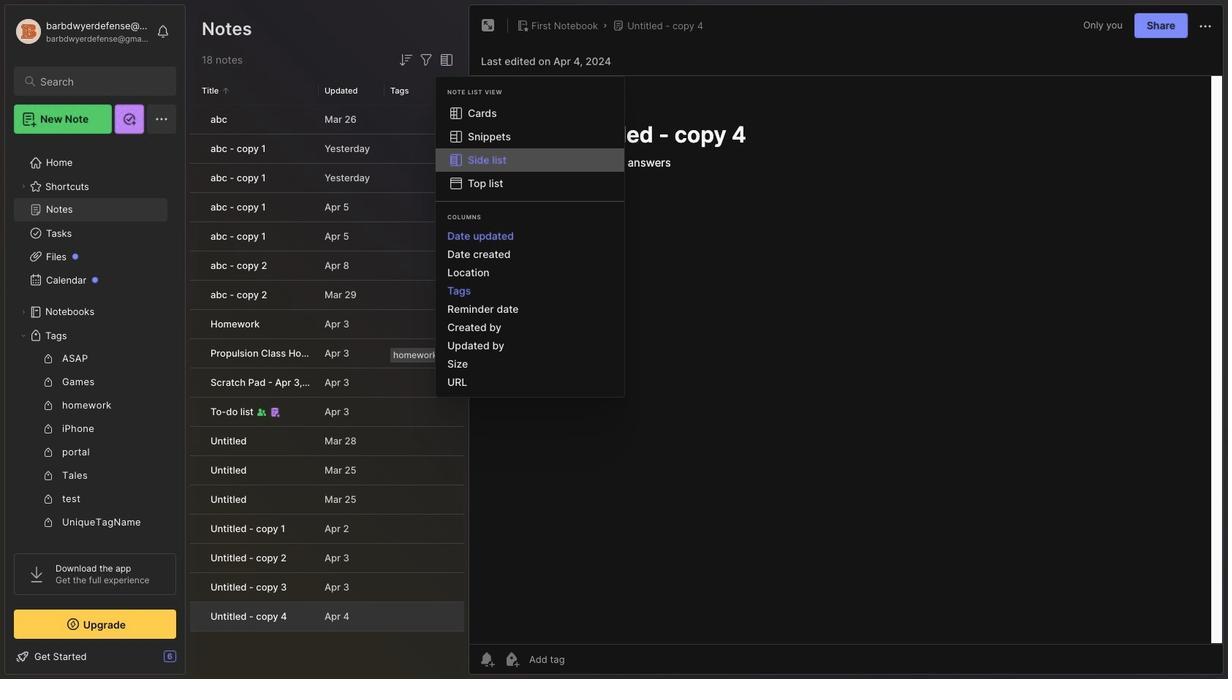 Task type: locate. For each thing, give the bounding box(es) containing it.
expand tags image
[[19, 331, 28, 340]]

6 cell from the top
[[190, 251, 202, 280]]

1 vertical spatial dropdown list menu
[[436, 227, 624, 391]]

menu item
[[436, 148, 624, 172]]

16 cell from the top
[[190, 544, 202, 572]]

add a reminder image
[[478, 651, 496, 668]]

main element
[[0, 0, 190, 679]]

12 cell from the top
[[190, 427, 202, 455]]

row group
[[190, 105, 464, 632]]

8 cell from the top
[[190, 310, 202, 338]]

10 cell from the top
[[190, 368, 202, 397]]

tree
[[5, 143, 185, 613]]

0 vertical spatial dropdown list menu
[[436, 102, 624, 195]]

2 cell from the top
[[190, 135, 202, 163]]

note window element
[[469, 4, 1224, 678]]

17 cell from the top
[[190, 573, 202, 602]]

More actions field
[[1197, 16, 1214, 35]]

7 cell from the top
[[190, 281, 202, 309]]

dropdown list menu
[[436, 102, 624, 195], [436, 227, 624, 391]]

Add tag field
[[528, 653, 638, 666]]

2 dropdown list menu from the top
[[436, 227, 624, 391]]

cell
[[190, 105, 202, 134], [190, 135, 202, 163], [190, 164, 202, 192], [190, 193, 202, 221], [190, 222, 202, 251], [190, 251, 202, 280], [190, 281, 202, 309], [190, 310, 202, 338], [190, 339, 202, 368], [190, 368, 202, 397], [190, 398, 202, 426], [190, 427, 202, 455], [190, 456, 202, 485], [190, 485, 202, 514], [190, 515, 202, 543], [190, 544, 202, 572], [190, 573, 202, 602], [190, 602, 202, 631]]

13 cell from the top
[[190, 456, 202, 485]]

group
[[14, 347, 167, 558]]

Add filters field
[[417, 51, 435, 69]]

expand notebooks image
[[19, 308, 28, 317]]

5 cell from the top
[[190, 222, 202, 251]]

None search field
[[40, 72, 163, 90]]

4 cell from the top
[[190, 193, 202, 221]]



Task type: describe. For each thing, give the bounding box(es) containing it.
click to collapse image
[[185, 652, 196, 670]]

Account field
[[14, 17, 149, 46]]

Help and Learning task checklist field
[[5, 645, 185, 668]]

Sort options field
[[397, 51, 414, 69]]

15 cell from the top
[[190, 515, 202, 543]]

group inside main element
[[14, 347, 167, 558]]

9 cell from the top
[[190, 339, 202, 368]]

expand note image
[[480, 17, 497, 34]]

Note Editor text field
[[469, 75, 1223, 644]]

none search field inside main element
[[40, 72, 163, 90]]

add tag image
[[503, 651, 520, 668]]

11 cell from the top
[[190, 398, 202, 426]]

more actions image
[[1197, 17, 1214, 35]]

1 cell from the top
[[190, 105, 202, 134]]

View options field
[[435, 51, 455, 69]]

tree inside main element
[[5, 143, 185, 613]]

add filters image
[[417, 51, 435, 69]]

14 cell from the top
[[190, 485, 202, 514]]

Search text field
[[40, 75, 163, 88]]

1 dropdown list menu from the top
[[436, 102, 624, 195]]

18 cell from the top
[[190, 602, 202, 631]]

3 cell from the top
[[190, 164, 202, 192]]



Task type: vqa. For each thing, say whether or not it's contained in the screenshot.
the Account Field
yes



